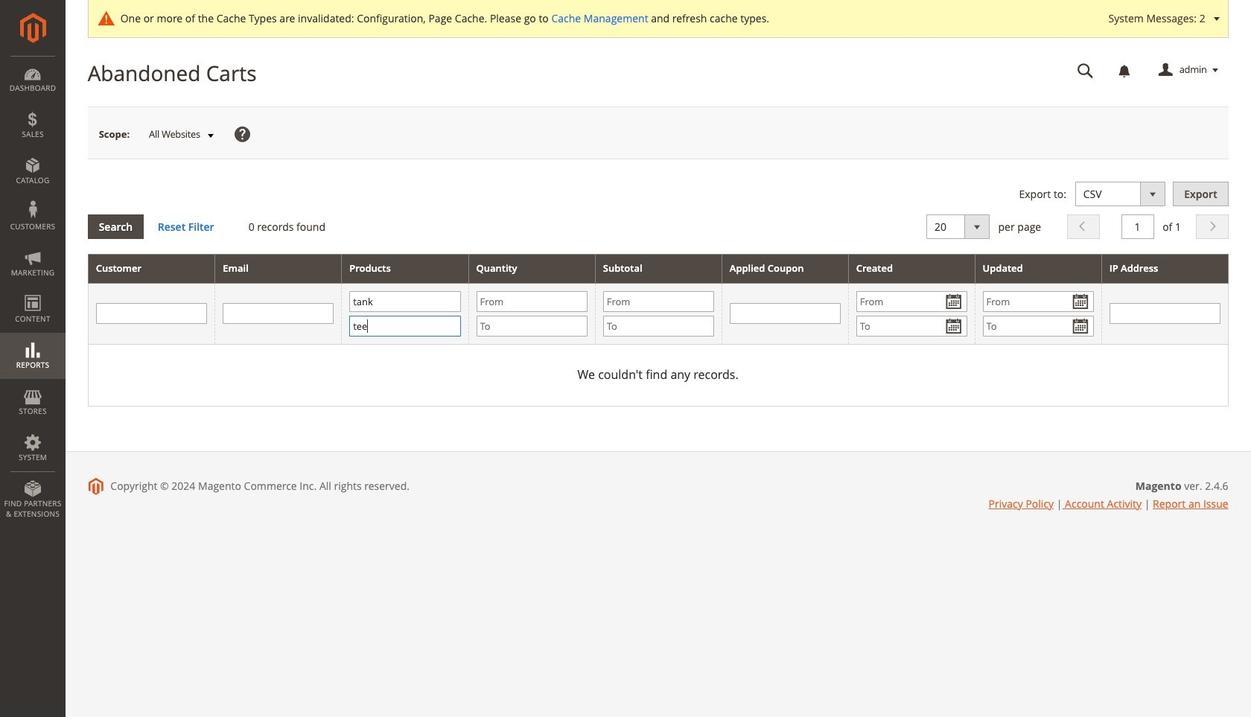 Task type: describe. For each thing, give the bounding box(es) containing it.
from text field for 2nd to text field from right
[[603, 291, 714, 312]]

3 to text field from the left
[[857, 316, 968, 337]]

from text field for 3rd to text field from right
[[476, 291, 588, 312]]

magento admin panel image
[[20, 13, 46, 43]]

From text field
[[857, 291, 968, 312]]

from text field for second to text box from left
[[983, 291, 1094, 312]]



Task type: locate. For each thing, give the bounding box(es) containing it.
0 horizontal spatial to text field
[[350, 316, 461, 337]]

1 horizontal spatial to text field
[[603, 316, 714, 337]]

2 from text field from the left
[[476, 291, 588, 312]]

2 to text field from the left
[[603, 316, 714, 337]]

4 from text field from the left
[[983, 291, 1094, 312]]

1 to text field from the left
[[350, 316, 461, 337]]

0 horizontal spatial to text field
[[476, 316, 588, 337]]

None text field
[[1067, 57, 1105, 83], [1122, 215, 1155, 239], [96, 304, 207, 324], [223, 304, 334, 324], [1110, 304, 1221, 324], [1067, 57, 1105, 83], [1122, 215, 1155, 239], [96, 304, 207, 324], [223, 304, 334, 324], [1110, 304, 1221, 324]]

From text field
[[350, 291, 461, 312], [476, 291, 588, 312], [603, 291, 714, 312], [983, 291, 1094, 312]]

1 to text field from the left
[[476, 316, 588, 337]]

menu bar
[[0, 56, 66, 527]]

1 horizontal spatial to text field
[[983, 316, 1094, 337]]

To text field
[[476, 316, 588, 337], [603, 316, 714, 337], [857, 316, 968, 337]]

2 horizontal spatial to text field
[[857, 316, 968, 337]]

1 from text field from the left
[[350, 291, 461, 312]]

from text field for 2nd to text box from right
[[350, 291, 461, 312]]

2 to text field from the left
[[983, 316, 1094, 337]]

To text field
[[350, 316, 461, 337], [983, 316, 1094, 337]]

3 from text field from the left
[[603, 291, 714, 312]]

None text field
[[730, 304, 841, 324]]



Task type: vqa. For each thing, say whether or not it's contained in the screenshot.
third To text box from right's From text field
no



